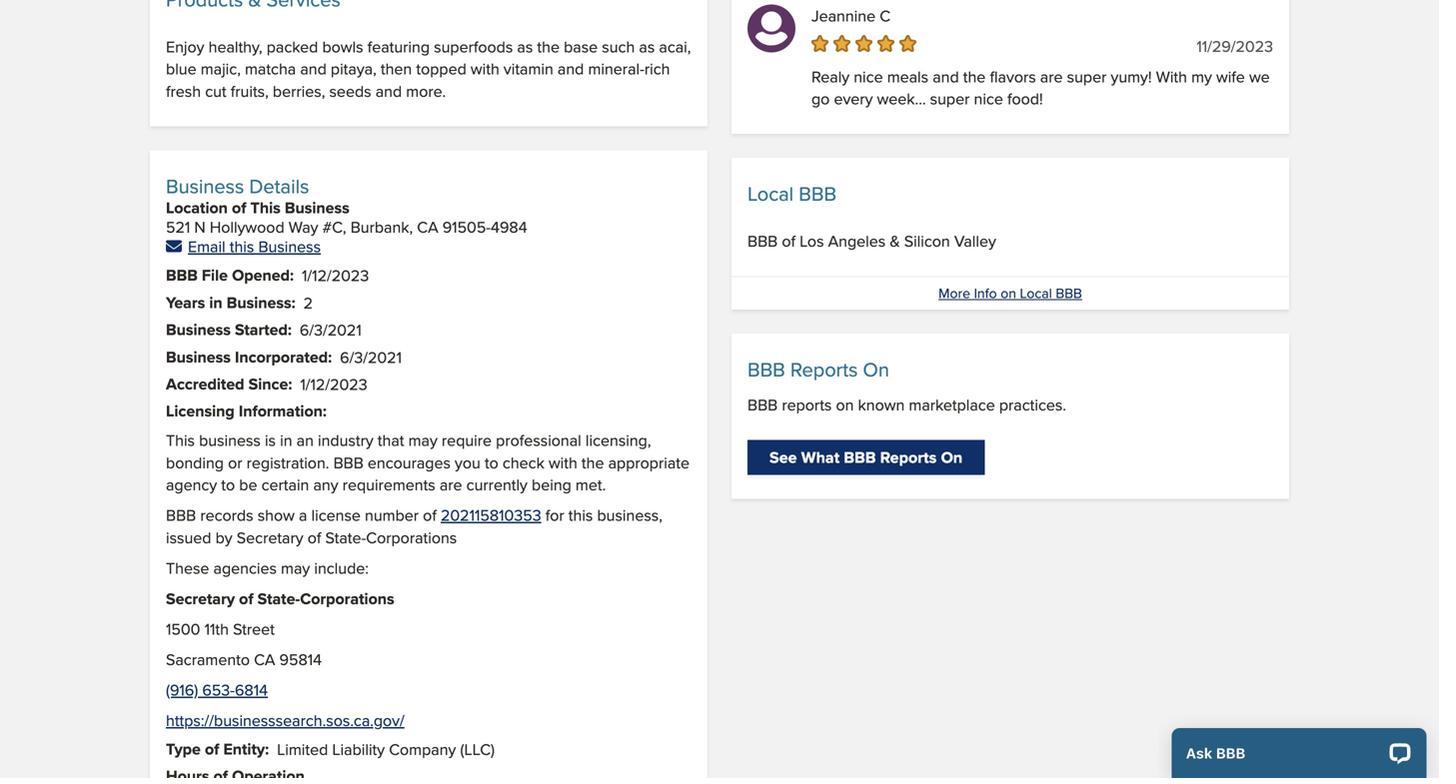 Task type: vqa. For each thing, say whether or not it's contained in the screenshot.
and
yes



Task type: locate. For each thing, give the bounding box(es) containing it.
bbb inside the bbb file opened : 1/12/2023 years in business : 2 business started : 6/3/2021 business incorporated : 6/3/2021 accredited since : 1/12/2023
[[166, 264, 198, 287]]

0 horizontal spatial nice
[[854, 65, 883, 88]]

that
[[378, 429, 404, 452]]

an
[[297, 429, 314, 452]]

2 as from the left
[[639, 35, 655, 58]]

may right that
[[408, 429, 438, 452]]

to right "you"
[[485, 451, 499, 474]]

on up known
[[863, 355, 889, 384]]

the left base
[[537, 35, 560, 58]]

state- inside these agencies may include: secretary of state-corporations 1500 11th street sacramento ca 95814 (916) 653-6814 https://businesssearch.sos.ca.gov/
[[258, 587, 300, 610]]

0 horizontal spatial with
[[471, 57, 500, 80]]

this business is in an industry that may require professional licensing, bonding or registration. bbb encourages you to check with the appropriate agency to be certain any requirements are currently being met.
[[166, 429, 690, 496]]

0 vertical spatial are
[[1040, 65, 1063, 88]]

521 n hollywood way #c, burbank, ca 91505-4984
[[166, 216, 527, 239]]

of left the los
[[782, 229, 796, 252]]

location of this business
[[166, 196, 350, 219]]

secretary down these
[[166, 587, 235, 610]]

may
[[408, 429, 438, 452], [281, 557, 310, 580]]

hollywood
[[210, 216, 284, 239]]

secretary up agencies
[[237, 526, 303, 549]]

n
[[194, 216, 206, 239]]

0 vertical spatial on
[[1001, 283, 1016, 303]]

in inside this business is in an industry that may require professional licensing, bonding or registration. bbb encourages you to check with the appropriate agency to be certain any requirements are currently being met.
[[280, 429, 292, 452]]

1 vertical spatial ca
[[254, 648, 275, 671]]

on right info
[[1001, 283, 1016, 303]]

on down marketplace
[[941, 446, 963, 469]]

may left include:
[[281, 557, 310, 580]]

0 vertical spatial corporations
[[366, 526, 457, 549]]

1 vertical spatial local
[[1020, 283, 1052, 303]]

meals
[[887, 65, 929, 88]]

bbb right what
[[844, 446, 876, 469]]

state-
[[325, 526, 366, 549], [258, 587, 300, 610]]

1/12/2023
[[302, 264, 369, 287], [300, 373, 367, 396]]

secretary inside these agencies may include: secretary of state-corporations 1500 11th street sacramento ca 95814 (916) 653-6814 https://businesssearch.sos.ca.gov/
[[166, 587, 235, 610]]

currently
[[466, 473, 528, 496]]

registration.
[[246, 451, 329, 474]]

majic,
[[201, 57, 241, 80]]

1 vertical spatial in
[[280, 429, 292, 452]]

business
[[166, 172, 244, 200], [285, 196, 350, 219], [258, 235, 321, 258], [227, 291, 291, 314], [166, 318, 231, 341], [166, 345, 231, 369]]

0 horizontal spatial this
[[166, 429, 195, 452]]

reports
[[782, 393, 832, 416]]

0 horizontal spatial on
[[863, 355, 889, 384]]

of right a
[[308, 526, 321, 549]]

by
[[216, 526, 233, 549]]

are inside this business is in an industry that may require professional licensing, bonding or registration. bbb encourages you to check with the appropriate agency to be certain any requirements are currently being met.
[[440, 473, 462, 496]]

is
[[265, 429, 276, 452]]

1 horizontal spatial reports
[[880, 446, 937, 469]]

0 horizontal spatial state-
[[258, 587, 300, 610]]

0 horizontal spatial the
[[537, 35, 560, 58]]

with left "vitamin"
[[471, 57, 500, 80]]

of for :
[[205, 737, 219, 761]]

bbb up the years
[[166, 264, 198, 287]]

the inside enjoy healthy, packed bowls featuring superfoods as the base such as acai, blue majic, matcha and pitaya, then topped with vitamin and mineral-rich fresh cut fruits, berries, seeds and more.
[[537, 35, 560, 58]]

nice left food!
[[974, 87, 1003, 110]]

0 vertical spatial in
[[209, 291, 223, 314]]

week...
[[877, 87, 926, 110]]

1/12/2023 up industry
[[300, 373, 367, 396]]

0 horizontal spatial reports
[[791, 355, 858, 384]]

practices.
[[999, 393, 1066, 416]]

super left yumy!
[[1067, 65, 1107, 88]]

state- up street at bottom left
[[258, 587, 300, 610]]

healthy,
[[209, 35, 262, 58]]

ca left 91505-
[[417, 216, 438, 239]]

opened
[[232, 264, 290, 287]]

with inside enjoy healthy, packed bowls featuring superfoods as the base such as acai, blue majic, matcha and pitaya, then topped with vitamin and mineral-rich fresh cut fruits, berries, seeds and more.
[[471, 57, 500, 80]]

1 vertical spatial secretary
[[166, 587, 235, 610]]

this inside this business is in an industry that may require professional licensing, bonding or registration. bbb encourages you to check with the appropriate agency to be certain any requirements are currently being met.
[[166, 429, 195, 452]]

0 horizontal spatial on
[[836, 393, 854, 416]]

1 horizontal spatial nice
[[974, 87, 1003, 110]]

ca
[[417, 216, 438, 239], [254, 648, 275, 671]]

super right "meals"
[[930, 87, 970, 110]]

1 horizontal spatial as
[[639, 35, 655, 58]]

this right for
[[569, 504, 593, 527]]

1 vertical spatial this
[[569, 504, 593, 527]]

0 horizontal spatial as
[[517, 35, 533, 58]]

1 vertical spatial on
[[941, 446, 963, 469]]

this inside the for this business, issued by
[[569, 504, 593, 527]]

1 vertical spatial may
[[281, 557, 310, 580]]

6/3/2021 down 2
[[300, 318, 362, 341]]

enjoy
[[166, 35, 204, 58]]

1 vertical spatial reports
[[880, 446, 937, 469]]

of down agencies
[[239, 587, 253, 610]]

the right being
[[582, 451, 604, 474]]

corporations down include:
[[300, 587, 394, 610]]

see what bbb reports on link
[[748, 440, 985, 475]]

to left be
[[221, 473, 235, 496]]

on inside the bbb reports on bbb reports on known marketplace practices.
[[863, 355, 889, 384]]

fruits,
[[231, 80, 269, 103]]

0 horizontal spatial are
[[440, 473, 462, 496]]

info
[[974, 283, 997, 303]]

as right superfoods
[[517, 35, 533, 58]]

in inside the bbb file opened : 1/12/2023 years in business : 2 business started : 6/3/2021 business incorporated : 6/3/2021 accredited since : 1/12/2023
[[209, 291, 223, 314]]

the left flavors on the right top of page
[[963, 65, 986, 88]]

with inside this business is in an industry that may require professional licensing, bonding or registration. bbb encourages you to check with the appropriate agency to be certain any requirements are currently being met.
[[549, 451, 578, 474]]

0 horizontal spatial may
[[281, 557, 310, 580]]

of inside these agencies may include: secretary of state-corporations 1500 11th street sacramento ca 95814 (916) 653-6814 https://businesssearch.sos.ca.gov/
[[239, 587, 253, 610]]

local
[[748, 179, 794, 208], [1020, 283, 1052, 303]]

1 horizontal spatial may
[[408, 429, 438, 452]]

requirements
[[343, 473, 435, 496]]

base
[[564, 35, 598, 58]]

1 horizontal spatial this
[[569, 504, 593, 527]]

1 vertical spatial 1/12/2023
[[300, 373, 367, 396]]

this for email
[[230, 235, 254, 258]]

these agencies may include: secretary of state-corporations 1500 11th street sacramento ca 95814 (916) 653-6814 https://businesssearch.sos.ca.gov/
[[166, 557, 405, 732]]

details
[[249, 172, 309, 200]]

bbb of los angeles & silicon valley
[[748, 229, 996, 252]]

on
[[863, 355, 889, 384], [941, 446, 963, 469]]

0 horizontal spatial in
[[209, 291, 223, 314]]

1 horizontal spatial on
[[941, 446, 963, 469]]

as left the acai,
[[639, 35, 655, 58]]

0 vertical spatial reports
[[791, 355, 858, 384]]

and right "meals"
[[933, 65, 959, 88]]

on left known
[[836, 393, 854, 416]]

bowls
[[322, 35, 363, 58]]

seeds
[[329, 80, 371, 103]]

of right number
[[423, 504, 437, 527]]

in down file
[[209, 291, 223, 314]]

reports up reports
[[791, 355, 858, 384]]

are
[[1040, 65, 1063, 88], [440, 473, 462, 496]]

corporations down requirements
[[366, 526, 457, 549]]

angeles
[[828, 229, 886, 252]]

state- up include:
[[325, 526, 366, 549]]

0 vertical spatial secretary
[[237, 526, 303, 549]]

may inside this business is in an industry that may require professional licensing, bonding or registration. bbb encourages you to check with the appropriate agency to be certain any requirements are currently being met.
[[408, 429, 438, 452]]

pitaya,
[[331, 57, 377, 80]]

0 horizontal spatial ca
[[254, 648, 275, 671]]

0 vertical spatial may
[[408, 429, 438, 452]]

acai,
[[659, 35, 691, 58]]

0 vertical spatial ca
[[417, 216, 438, 239]]

6/3/2021 up that
[[340, 346, 402, 369]]

bbb inside 'link'
[[844, 446, 876, 469]]

secretary
[[237, 526, 303, 549], [166, 587, 235, 610]]

of for angeles
[[782, 229, 796, 252]]

this up opened
[[230, 235, 254, 258]]

1 horizontal spatial on
[[1001, 283, 1016, 303]]

1/12/2023 up 2
[[302, 264, 369, 287]]

and inside 11/29/2023 realy nice meals and the flavors are super yumy! with my wife we go every week... super nice food!
[[933, 65, 959, 88]]

0 horizontal spatial local
[[748, 179, 794, 208]]

0 vertical spatial with
[[471, 57, 500, 80]]

what
[[801, 446, 840, 469]]

these
[[166, 557, 209, 580]]

licensing,
[[586, 429, 651, 452]]

202115810353 link
[[441, 504, 541, 527]]

in right is
[[280, 429, 292, 452]]

11/29/2023
[[1197, 34, 1273, 57]]

1 horizontal spatial state-
[[325, 526, 366, 549]]

1 as from the left
[[517, 35, 533, 58]]

reports down known
[[880, 446, 937, 469]]

ca down street at bottom left
[[254, 648, 275, 671]]

the
[[537, 35, 560, 58], [963, 65, 986, 88], [582, 451, 604, 474]]

secretary of state-corporations
[[237, 526, 457, 549]]

1 horizontal spatial to
[[485, 451, 499, 474]]

1 horizontal spatial with
[[549, 451, 578, 474]]

with right check
[[549, 451, 578, 474]]

are left currently
[[440, 473, 462, 496]]

0 vertical spatial this
[[230, 235, 254, 258]]

1500
[[166, 618, 200, 641]]

0 vertical spatial on
[[863, 355, 889, 384]]

incorporated
[[235, 345, 328, 369]]

with for the
[[549, 451, 578, 474]]

this down licensing
[[166, 429, 195, 452]]

1 vertical spatial with
[[549, 451, 578, 474]]

2 horizontal spatial the
[[963, 65, 986, 88]]

and
[[300, 57, 327, 80], [558, 57, 584, 80], [933, 65, 959, 88], [376, 80, 402, 103]]

0 vertical spatial the
[[537, 35, 560, 58]]

email
[[188, 235, 226, 258]]

on inside 'link'
[[941, 446, 963, 469]]

653-
[[202, 679, 235, 702]]

in
[[209, 291, 223, 314], [280, 429, 292, 452]]

1 vertical spatial on
[[836, 393, 854, 416]]

way
[[289, 216, 318, 239]]

for
[[545, 504, 564, 527]]

nice right realy
[[854, 65, 883, 88]]

1 vertical spatial the
[[963, 65, 986, 88]]

1 horizontal spatial secretary
[[237, 526, 303, 549]]

super
[[1067, 65, 1107, 88], [930, 87, 970, 110]]

are right flavors on the right top of page
[[1040, 65, 1063, 88]]

reports
[[791, 355, 858, 384], [880, 446, 937, 469]]

1 horizontal spatial in
[[280, 429, 292, 452]]

of up email this business button
[[232, 196, 246, 219]]

1 vertical spatial are
[[440, 473, 462, 496]]

type
[[166, 737, 201, 761]]

this up the email this business
[[250, 196, 281, 219]]

1 horizontal spatial are
[[1040, 65, 1063, 88]]

6/3/2021
[[300, 318, 362, 341], [340, 346, 402, 369]]

1 vertical spatial state-
[[258, 587, 300, 610]]

1 vertical spatial corporations
[[300, 587, 394, 610]]

email this business button
[[166, 235, 321, 258]]

nice
[[854, 65, 883, 88], [974, 87, 1003, 110]]

bbb left that
[[333, 451, 364, 474]]

fresh
[[166, 80, 201, 103]]

2 vertical spatial the
[[582, 451, 604, 474]]

we
[[1249, 65, 1270, 88]]

you
[[455, 451, 481, 474]]

1 horizontal spatial the
[[582, 451, 604, 474]]

0 vertical spatial this
[[250, 196, 281, 219]]

0 vertical spatial 1/12/2023
[[302, 264, 369, 287]]

1 vertical spatial this
[[166, 429, 195, 452]]

of right type
[[205, 737, 219, 761]]

0 vertical spatial state-
[[325, 526, 366, 549]]

0 horizontal spatial this
[[230, 235, 254, 258]]

6814
[[235, 679, 268, 702]]

0 horizontal spatial secretary
[[166, 587, 235, 610]]



Task type: describe. For each thing, give the bounding box(es) containing it.
matcha
[[245, 57, 296, 80]]

of for business
[[232, 196, 246, 219]]

on inside the bbb reports on bbb reports on known marketplace practices.
[[836, 393, 854, 416]]

records
[[200, 504, 253, 527]]

https://businesssearch.sos.ca.gov/ link
[[166, 709, 405, 732]]

with for vitamin
[[471, 57, 500, 80]]

such
[[602, 35, 635, 58]]

corporations inside these agencies may include: secretary of state-corporations 1500 11th street sacramento ca 95814 (916) 653-6814 https://businesssearch.sos.ca.gov/
[[300, 587, 394, 610]]

sacramento
[[166, 648, 250, 671]]

include:
[[314, 557, 369, 580]]

1 horizontal spatial this
[[250, 196, 281, 219]]

bbb up reports
[[748, 355, 785, 384]]

since
[[249, 372, 288, 396]]

c
[[880, 4, 891, 27]]

local bbb
[[748, 179, 837, 208]]

1 horizontal spatial ca
[[417, 216, 438, 239]]

location
[[166, 196, 228, 219]]

or
[[228, 451, 242, 474]]

reports inside the bbb reports on bbb reports on known marketplace practices.
[[791, 355, 858, 384]]

(916)
[[166, 679, 198, 702]]

are inside 11/29/2023 realy nice meals and the flavors are super yumy! with my wife we go every week... super nice food!
[[1040, 65, 1063, 88]]

then
[[381, 57, 412, 80]]

the inside 11/29/2023 realy nice meals and the flavors are super yumy! with my wife we go every week... super nice food!
[[963, 65, 986, 88]]

bbb inside this business is in an industry that may require professional licensing, bonding or registration. bbb encourages you to check with the appropriate agency to be certain any requirements are currently being met.
[[333, 451, 364, 474]]

1 vertical spatial 6/3/2021
[[340, 346, 402, 369]]

https://businesssearch.sos.ca.gov/
[[166, 709, 405, 732]]

blue
[[166, 57, 197, 80]]

more.
[[406, 80, 446, 103]]

silicon
[[904, 229, 950, 252]]

being
[[532, 473, 572, 496]]

vitamin
[[504, 57, 554, 80]]

521
[[166, 216, 190, 239]]

featuring
[[368, 35, 430, 58]]

1 horizontal spatial local
[[1020, 283, 1052, 303]]

every
[[834, 87, 873, 110]]

2
[[303, 291, 313, 314]]

accredited
[[166, 372, 244, 396]]

agency
[[166, 473, 217, 496]]

known
[[858, 393, 905, 416]]

encourages
[[368, 451, 451, 474]]

202115810353
[[441, 504, 541, 527]]

number
[[365, 504, 419, 527]]

0 horizontal spatial super
[[930, 87, 970, 110]]

any
[[313, 473, 338, 496]]

and left more.
[[376, 80, 402, 103]]

11/29/2023 realy nice meals and the flavors are super yumy! with my wife we go every week... super nice food!
[[812, 34, 1273, 110]]

this for for
[[569, 504, 593, 527]]

bbb file opened : 1/12/2023 years in business : 2 business started : 6/3/2021 business incorporated : 6/3/2021 accredited since : 1/12/2023
[[166, 264, 402, 396]]

bonding
[[166, 451, 224, 474]]

91505-
[[442, 216, 491, 239]]

valley
[[954, 229, 996, 252]]

limited
[[277, 738, 328, 761]]

wife
[[1216, 65, 1245, 88]]

license
[[311, 504, 361, 527]]

food!
[[1007, 87, 1043, 110]]

los
[[800, 229, 824, 252]]

bbb left the los
[[748, 229, 778, 252]]

of for corporations
[[308, 526, 321, 549]]

ca inside these agencies may include: secretary of state-corporations 1500 11th street sacramento ca 95814 (916) 653-6814 https://businesssearch.sos.ca.gov/
[[254, 648, 275, 671]]

require
[[442, 429, 492, 452]]

and right "vitamin"
[[558, 57, 584, 80]]

flavors
[[990, 65, 1036, 88]]

bbb left reports
[[748, 393, 778, 416]]

for this business, issued by
[[166, 504, 663, 549]]

bbb right info
[[1056, 283, 1082, 303]]

the inside this business is in an industry that may require professional licensing, bonding or registration. bbb encourages you to check with the appropriate agency to be certain any requirements are currently being met.
[[582, 451, 604, 474]]

a
[[299, 504, 307, 527]]

0 vertical spatial local
[[748, 179, 794, 208]]

met.
[[576, 473, 606, 496]]

0 horizontal spatial to
[[221, 473, 235, 496]]

business
[[199, 429, 261, 452]]

cut
[[205, 80, 227, 103]]

industry
[[318, 429, 373, 452]]

file
[[202, 264, 228, 287]]

burbank,
[[351, 216, 413, 239]]

type of entity : limited liability company (llc)
[[166, 737, 495, 761]]

information:
[[239, 400, 327, 423]]

11th
[[204, 618, 229, 641]]

may inside these agencies may include: secretary of state-corporations 1500 11th street sacramento ca 95814 (916) 653-6814 https://businesssearch.sos.ca.gov/
[[281, 557, 310, 580]]

liability
[[332, 738, 385, 761]]

professional
[[496, 429, 581, 452]]

reports inside 'link'
[[880, 446, 937, 469]]

jeannine
[[812, 4, 876, 27]]

more
[[939, 283, 971, 303]]

1 horizontal spatial super
[[1067, 65, 1107, 88]]

see what bbb reports on
[[770, 446, 963, 469]]

bbb down the agency
[[166, 504, 196, 527]]

bbb records show a license number of 202115810353
[[166, 504, 541, 527]]

bbb up the los
[[799, 179, 837, 208]]

packed
[[267, 35, 318, 58]]

started
[[235, 318, 288, 341]]

entity
[[223, 737, 265, 761]]

go
[[812, 87, 830, 110]]

be
[[239, 473, 257, 496]]

rich
[[645, 57, 670, 80]]

0 vertical spatial 6/3/2021
[[300, 318, 362, 341]]

mineral-
[[588, 57, 645, 80]]

appropriate
[[608, 451, 690, 474]]

my
[[1191, 65, 1212, 88]]

email this business
[[188, 235, 321, 258]]

more info on local bbb link
[[939, 283, 1082, 303]]

berries,
[[273, 80, 325, 103]]

superfoods
[[434, 35, 513, 58]]

and left pitaya,
[[300, 57, 327, 80]]

&
[[890, 229, 900, 252]]

topped
[[416, 57, 467, 80]]

business details
[[166, 172, 309, 200]]

see
[[770, 446, 797, 469]]



